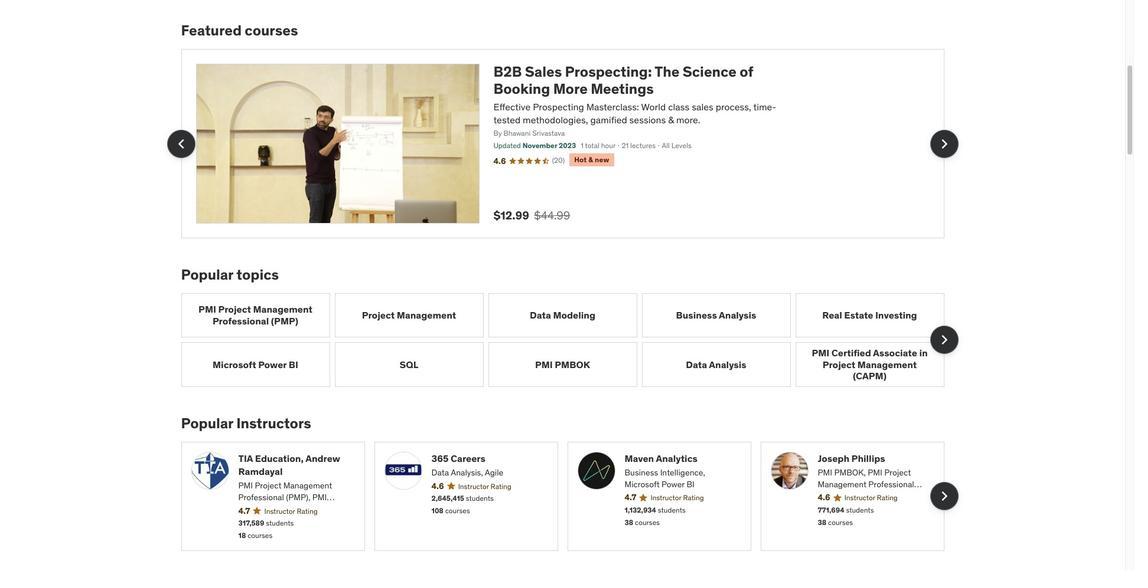 Task type: vqa. For each thing, say whether or not it's contained in the screenshot.
Kubernetes inside the the How to Configure Storage on a Kubernetes Cluster
no



Task type: locate. For each thing, give the bounding box(es) containing it.
ramdayal
[[238, 466, 283, 478]]

students inside '317,589 students 18 courses'
[[266, 520, 294, 528]]

0 horizontal spatial 38
[[625, 519, 633, 527]]

microsoft up 1,132,934
[[625, 479, 660, 490]]

agile
[[485, 468, 503, 479]]

world
[[641, 101, 666, 113]]

project down joseph phillips link
[[884, 468, 911, 479]]

project
[[218, 304, 251, 316], [362, 310, 395, 321], [823, 359, 856, 371], [884, 468, 911, 479], [255, 481, 281, 492]]

professional inside pmi project management professional (pmp)
[[213, 315, 269, 327]]

professional down the ramdayal
[[238, 493, 284, 503]]

students
[[466, 495, 494, 504], [658, 506, 686, 515], [846, 506, 874, 515], [266, 520, 294, 528]]

maven analytics link
[[625, 452, 741, 466]]

students down analysis,
[[466, 495, 494, 504]]

power down pmi project management professional (pmp) link at bottom left
[[258, 359, 287, 371]]

popular
[[181, 266, 233, 284], [181, 415, 233, 433]]

students inside 1,132,934 students 38 courses
[[658, 506, 686, 515]]

rating down intelligence, on the right
[[683, 494, 704, 503]]

data analysis link
[[642, 343, 791, 387]]

the
[[655, 63, 680, 81]]

instructor rating down (pmp),
[[264, 507, 318, 516]]

1,132,934 students 38 courses
[[625, 506, 686, 527]]

november
[[523, 141, 557, 150]]

1 horizontal spatial bi
[[687, 479, 695, 490]]

317,589
[[238, 520, 264, 528]]

1 vertical spatial data
[[686, 359, 707, 371]]

instructor up 771,694 students 38 courses
[[845, 494, 875, 503]]

real estate investing link
[[795, 293, 944, 338]]

courses inside 1,132,934 students 38 courses
[[635, 519, 660, 527]]

pmi right (pmp),
[[312, 493, 327, 503]]

business inside the maven analytics business intelligence, microsoft power bi
[[625, 468, 658, 479]]

1 vertical spatial next image
[[935, 331, 954, 350]]

(pmp) up microsoft power bi
[[271, 315, 298, 327]]

0 horizontal spatial pmbok
[[238, 504, 268, 515]]

4.6 up 771,694
[[818, 493, 830, 503]]

instructor for pmbok,
[[845, 494, 875, 503]]

power
[[258, 359, 287, 371], [662, 479, 685, 490]]

0 vertical spatial data
[[530, 310, 551, 321]]

data left modeling
[[530, 310, 551, 321]]

modeling
[[553, 310, 595, 321]]

students right 771,694
[[846, 506, 874, 515]]

0 vertical spatial (pmp)
[[271, 315, 298, 327]]

more
[[553, 80, 588, 98]]

carousel element containing b2b sales prospecting: the science of booking more meetings
[[167, 49, 958, 239]]

108
[[432, 507, 443, 516]]

topics
[[236, 266, 279, 284]]

students for intelligence,
[[658, 506, 686, 515]]

1 vertical spatial 4.7
[[238, 506, 250, 517]]

4.7 up 1,132,934
[[625, 493, 636, 503]]

instructor rating for ramdayal
[[264, 507, 318, 516]]

0 horizontal spatial (pmp)
[[271, 315, 298, 327]]

prospecting
[[533, 101, 584, 113]]

booking
[[494, 80, 550, 98]]

power inside the maven analytics business intelligence, microsoft power bi
[[662, 479, 685, 490]]

students right 1,132,934
[[658, 506, 686, 515]]

1 horizontal spatial 4.7
[[625, 493, 636, 503]]

1 horizontal spatial 4.6
[[494, 156, 506, 167]]

1 vertical spatial carousel element
[[181, 293, 958, 387]]

0 vertical spatial 4.7
[[625, 493, 636, 503]]

students inside 2,645,415 students 108 courses
[[466, 495, 494, 504]]

4.7
[[625, 493, 636, 503], [238, 506, 250, 517]]

1 horizontal spatial data
[[530, 310, 551, 321]]

project management
[[362, 310, 456, 321]]

4.6
[[494, 156, 506, 167], [432, 481, 444, 492], [818, 493, 830, 503]]

management inside pmi project management professional (pmp)
[[253, 304, 312, 316]]

previous image
[[172, 134, 191, 153]]

associate
[[873, 348, 917, 359]]

pmi down data modeling link
[[535, 359, 553, 371]]

0 vertical spatial analysis
[[719, 310, 756, 321]]

$12.99 $44.99
[[494, 209, 570, 223]]

& inside b2b sales prospecting: the science of booking more meetings effective prospecting masterclass: world class sales process, time- tested methodologies, gamified sessions & more. by bhawani srivastava
[[668, 114, 674, 126]]

2,645,415 students 108 courses
[[432, 495, 494, 516]]

courses inside 2,645,415 students 108 courses
[[445, 507, 470, 516]]

pmbok
[[555, 359, 590, 371], [238, 504, 268, 515]]

business inside business analysis link
[[676, 310, 717, 321]]

1 horizontal spatial microsoft
[[625, 479, 660, 490]]

1 total hour
[[581, 141, 616, 150]]

courses inside '317,589 students 18 courses'
[[248, 532, 272, 541]]

0 vertical spatial pmbok
[[555, 359, 590, 371]]

4.6 for joseph phillips
[[818, 493, 830, 503]]

1 horizontal spatial (pmp)
[[818, 491, 840, 502]]

pmbok down modeling
[[555, 359, 590, 371]]

1 vertical spatial popular
[[181, 415, 233, 433]]

2 vertical spatial next image
[[935, 488, 954, 506]]

project inside joseph phillips pmi pmbok, pmi project management professional (pmp)
[[884, 468, 911, 479]]

0 horizontal spatial &
[[589, 155, 593, 164]]

instructor rating
[[458, 482, 511, 491], [651, 494, 704, 503], [845, 494, 898, 503], [264, 507, 318, 516]]

courses for tia education, andrew ramdayal
[[248, 532, 272, 541]]

popular for popular topics
[[181, 266, 233, 284]]

next image
[[935, 134, 954, 153], [935, 331, 954, 350], [935, 488, 954, 506]]

0 vertical spatial popular
[[181, 266, 233, 284]]

courses
[[245, 21, 298, 40], [445, 507, 470, 516], [635, 519, 660, 527], [828, 519, 853, 527], [248, 532, 272, 541]]

analysis for business analysis
[[719, 310, 756, 321]]

professional for tia education, andrew ramdayal
[[238, 493, 284, 503]]

1 vertical spatial pmbok
[[238, 504, 268, 515]]

project down the ramdayal
[[255, 481, 281, 492]]

masterclass:
[[586, 101, 639, 113]]

2 vertical spatial professional
[[238, 493, 284, 503]]

carousel element for popular topics
[[181, 293, 958, 387]]

certified
[[832, 348, 871, 359]]

1 vertical spatial 4.6
[[432, 481, 444, 492]]

bi inside microsoft power bi link
[[289, 359, 298, 371]]

38 for maven
[[625, 519, 633, 527]]

0 horizontal spatial power
[[258, 359, 287, 371]]

instructor rating up 771,694 students 38 courses
[[845, 494, 898, 503]]

18
[[238, 532, 246, 541]]

popular for popular instructors
[[181, 415, 233, 433]]

methodologies,
[[523, 114, 588, 126]]

professional up microsoft power bi
[[213, 315, 269, 327]]

1 vertical spatial (pmp)
[[818, 491, 840, 502]]

0 vertical spatial microsoft
[[213, 359, 256, 371]]

2 vertical spatial data
[[432, 468, 449, 479]]

estate
[[844, 310, 873, 321]]

rating down agile
[[491, 482, 511, 491]]

instructor down analysis,
[[458, 482, 489, 491]]

1 horizontal spatial 38
[[818, 519, 827, 527]]

new
[[595, 155, 609, 164]]

meetings
[[591, 80, 654, 98]]

0 vertical spatial business
[[676, 310, 717, 321]]

0 vertical spatial next image
[[935, 134, 954, 153]]

b2b sales prospecting: the science of booking more meetings effective prospecting masterclass: world class sales process, time- tested methodologies, gamified sessions & more. by bhawani srivastava
[[494, 63, 776, 138]]

microsoft
[[213, 359, 256, 371], [625, 479, 660, 490]]

1 vertical spatial analysis
[[709, 359, 747, 371]]

rating for analysis,
[[491, 482, 511, 491]]

4.6 down updated
[[494, 156, 506, 167]]

students right 317,589
[[266, 520, 294, 528]]

professional for joseph phillips
[[869, 479, 914, 490]]

carousel element containing pmi project management professional (pmp)
[[181, 293, 958, 387]]

38 down 1,132,934
[[625, 519, 633, 527]]

management
[[253, 304, 312, 316], [397, 310, 456, 321], [858, 359, 917, 371], [818, 479, 867, 490], [283, 481, 332, 492]]

0 horizontal spatial bi
[[289, 359, 298, 371]]

science
[[683, 63, 737, 81]]

joseph phillips link
[[818, 452, 934, 466]]

all levels
[[662, 141, 692, 150]]

3 next image from the top
[[935, 488, 954, 506]]

0 vertical spatial bi
[[289, 359, 298, 371]]

project inside pmi certified associate in project management (capm)
[[823, 359, 856, 371]]

professional inside tia education, andrew ramdayal pmi project management professional (pmp), pmi pmbok
[[238, 493, 284, 503]]

all
[[662, 141, 670, 150]]

courses inside 771,694 students 38 courses
[[828, 519, 853, 527]]

1 vertical spatial bi
[[687, 479, 695, 490]]

more.
[[676, 114, 700, 126]]

analysis up "data analysis" on the bottom
[[719, 310, 756, 321]]

1 horizontal spatial power
[[662, 479, 685, 490]]

rating for pmbok,
[[877, 494, 898, 503]]

rating down joseph phillips link
[[877, 494, 898, 503]]

pmi left certified
[[812, 348, 830, 359]]

38 inside 1,132,934 students 38 courses
[[625, 519, 633, 527]]

next image for popular instructors
[[935, 488, 954, 506]]

business up "data analysis" on the bottom
[[676, 310, 717, 321]]

1 vertical spatial &
[[589, 155, 593, 164]]

carousel element containing tia education, andrew ramdayal
[[181, 442, 958, 552]]

instructor
[[458, 482, 489, 491], [651, 494, 681, 503], [845, 494, 875, 503], [264, 507, 295, 516]]

analysis,
[[451, 468, 483, 479]]

21 lectures
[[622, 141, 656, 150]]

2 popular from the top
[[181, 415, 233, 433]]

instructor for ramdayal
[[264, 507, 295, 516]]

2 horizontal spatial data
[[686, 359, 707, 371]]

rating down (pmp),
[[297, 507, 318, 516]]

0 horizontal spatial 4.6
[[432, 481, 444, 492]]

analysis down business analysis link
[[709, 359, 747, 371]]

38 inside 771,694 students 38 courses
[[818, 519, 827, 527]]

pmi pmbok
[[535, 359, 590, 371]]

0 horizontal spatial data
[[432, 468, 449, 479]]

analytics
[[656, 453, 698, 465]]

0 vertical spatial power
[[258, 359, 287, 371]]

2 next image from the top
[[935, 331, 954, 350]]

pmi
[[199, 304, 216, 316], [812, 348, 830, 359], [535, 359, 553, 371], [818, 468, 832, 479], [868, 468, 882, 479], [238, 481, 253, 492], [312, 493, 327, 503]]

2 vertical spatial 4.6
[[818, 493, 830, 503]]

0 vertical spatial &
[[668, 114, 674, 126]]

hot & new
[[574, 155, 609, 164]]

(pmp) inside joseph phillips pmi pmbok, pmi project management professional (pmp)
[[818, 491, 840, 502]]

joseph phillips pmi pmbok, pmi project management professional (pmp)
[[818, 453, 914, 502]]

of
[[740, 63, 753, 81]]

students for analysis,
[[466, 495, 494, 504]]

317,589 students 18 courses
[[238, 520, 294, 541]]

pmi down popular topics
[[199, 304, 216, 316]]

instructor rating down agile
[[458, 482, 511, 491]]

instructor rating down intelligence, on the right
[[651, 494, 704, 503]]

srivastava
[[532, 129, 565, 138]]

1 vertical spatial business
[[625, 468, 658, 479]]

project inside pmi project management professional (pmp)
[[218, 304, 251, 316]]

microsoft down pmi project management professional (pmp) link at bottom left
[[213, 359, 256, 371]]

instructor up '317,589 students 18 courses'
[[264, 507, 295, 516]]

365 careers link
[[432, 452, 548, 466]]

4.6 up 2,645,415
[[432, 481, 444, 492]]

& right the hot
[[589, 155, 593, 164]]

professional down joseph phillips link
[[869, 479, 914, 490]]

4.7 up 317,589
[[238, 506, 250, 517]]

38 down 771,694
[[818, 519, 827, 527]]

2 horizontal spatial 4.6
[[818, 493, 830, 503]]

data down 365
[[432, 468, 449, 479]]

1 vertical spatial professional
[[869, 479, 914, 490]]

1 vertical spatial power
[[662, 479, 685, 490]]

business down maven
[[625, 468, 658, 479]]

2 38 from the left
[[818, 519, 827, 527]]

0 vertical spatial carousel element
[[167, 49, 958, 239]]

carousel element
[[167, 49, 958, 239], [181, 293, 958, 387], [181, 442, 958, 552]]

project down popular topics
[[218, 304, 251, 316]]

data
[[530, 310, 551, 321], [686, 359, 707, 371], [432, 468, 449, 479]]

& down class
[[668, 114, 674, 126]]

365 careers data analysis, agile
[[432, 453, 503, 479]]

bi inside the maven analytics business intelligence, microsoft power bi
[[687, 479, 695, 490]]

1 38 from the left
[[625, 519, 633, 527]]

by
[[494, 129, 502, 138]]

students inside 771,694 students 38 courses
[[846, 506, 874, 515]]

professional inside joseph phillips pmi pmbok, pmi project management professional (pmp)
[[869, 479, 914, 490]]

0 horizontal spatial 4.7
[[238, 506, 250, 517]]

pmbok up 317,589
[[238, 504, 268, 515]]

21
[[622, 141, 629, 150]]

0 horizontal spatial microsoft
[[213, 359, 256, 371]]

0 vertical spatial professional
[[213, 315, 269, 327]]

instructor up 1,132,934 students 38 courses
[[651, 494, 681, 503]]

data down business analysis link
[[686, 359, 707, 371]]

sql link
[[335, 343, 484, 387]]

1 vertical spatial microsoft
[[625, 479, 660, 490]]

pmi pmbok link
[[488, 343, 637, 387]]

next image inside "popular instructors" element
[[935, 488, 954, 506]]

instructor for intelligence,
[[651, 494, 681, 503]]

courses for 365 careers
[[445, 507, 470, 516]]

project down real
[[823, 359, 856, 371]]

microsoft inside the maven analytics business intelligence, microsoft power bi
[[625, 479, 660, 490]]

1 popular from the top
[[181, 266, 233, 284]]

1 horizontal spatial pmbok
[[555, 359, 590, 371]]

1 horizontal spatial &
[[668, 114, 674, 126]]

0 horizontal spatial business
[[625, 468, 658, 479]]

class
[[668, 101, 690, 113]]

hour
[[601, 141, 616, 150]]

power down intelligence, on the right
[[662, 479, 685, 490]]

1 horizontal spatial business
[[676, 310, 717, 321]]

2 vertical spatial carousel element
[[181, 442, 958, 552]]

business analysis
[[676, 310, 756, 321]]

(pmp) up 771,694
[[818, 491, 840, 502]]

(pmp)
[[271, 315, 298, 327], [818, 491, 840, 502]]



Task type: describe. For each thing, give the bounding box(es) containing it.
pmi project management professional (pmp)
[[199, 304, 312, 327]]

phillips
[[852, 453, 885, 465]]

maven analytics business intelligence, microsoft power bi
[[625, 453, 705, 490]]

real estate investing
[[822, 310, 917, 321]]

education,
[[255, 453, 304, 465]]

sql
[[400, 359, 418, 371]]

total
[[585, 141, 600, 150]]

featured
[[181, 21, 242, 40]]

gamified
[[590, 114, 627, 126]]

data analysis
[[686, 359, 747, 371]]

investing
[[875, 310, 917, 321]]

1
[[581, 141, 584, 150]]

data for data analysis
[[686, 359, 707, 371]]

771,694
[[818, 506, 844, 515]]

sessions
[[629, 114, 666, 126]]

(20)
[[552, 156, 565, 165]]

data for data modeling
[[530, 310, 551, 321]]

rating for ramdayal
[[297, 507, 318, 516]]

pmbok inside tia education, andrew ramdayal pmi project management professional (pmp), pmi pmbok
[[238, 504, 268, 515]]

pmi down joseph phillips link
[[868, 468, 882, 479]]

students for pmbok,
[[846, 506, 874, 515]]

tia
[[238, 453, 253, 465]]

popular instructors element
[[181, 415, 958, 552]]

lectures
[[630, 141, 656, 150]]

careers
[[451, 453, 486, 465]]

carousel element for popular instructors
[[181, 442, 958, 552]]

38 for joseph
[[818, 519, 827, 527]]

2023
[[559, 141, 576, 150]]

instructor rating for analysis,
[[458, 482, 511, 491]]

1,132,934
[[625, 506, 656, 515]]

microsoft power bi
[[213, 359, 298, 371]]

next image for popular topics
[[935, 331, 954, 350]]

sales
[[525, 63, 562, 81]]

tia education, andrew ramdayal pmi project management professional (pmp), pmi pmbok
[[238, 453, 340, 515]]

instructor rating for pmbok,
[[845, 494, 898, 503]]

(pmp) inside pmi project management professional (pmp)
[[271, 315, 298, 327]]

tested
[[494, 114, 521, 126]]

$44.99
[[534, 209, 570, 223]]

popular topics
[[181, 266, 279, 284]]

pmbok inside pmi pmbok link
[[555, 359, 590, 371]]

pmi down "joseph"
[[818, 468, 832, 479]]

power inside microsoft power bi link
[[258, 359, 287, 371]]

real
[[822, 310, 842, 321]]

rating for intelligence,
[[683, 494, 704, 503]]

analysis for data analysis
[[709, 359, 747, 371]]

courses for maven analytics
[[635, 519, 660, 527]]

0 vertical spatial 4.6
[[494, 156, 506, 167]]

updated november 2023
[[494, 141, 576, 150]]

1 next image from the top
[[935, 134, 954, 153]]

levels
[[672, 141, 692, 150]]

business analysis link
[[642, 293, 791, 338]]

data inside 365 careers data analysis, agile
[[432, 468, 449, 479]]

4.7 for tia education, andrew ramdayal
[[238, 506, 250, 517]]

instructors
[[236, 415, 311, 433]]

popular instructors
[[181, 415, 311, 433]]

instructor rating for intelligence,
[[651, 494, 704, 503]]

(pmp),
[[286, 493, 310, 503]]

courses for joseph phillips
[[828, 519, 853, 527]]

data modeling link
[[488, 293, 637, 338]]

pmi inside pmi certified associate in project management (capm)
[[812, 348, 830, 359]]

maven
[[625, 453, 654, 465]]

management inside tia education, andrew ramdayal pmi project management professional (pmp), pmi pmbok
[[283, 481, 332, 492]]

4.6 for 365 careers
[[432, 481, 444, 492]]

microsoft power bi link
[[181, 343, 330, 387]]

b2b
[[494, 63, 522, 81]]

tia education, andrew ramdayal link
[[238, 452, 355, 479]]

management inside project management link
[[397, 310, 456, 321]]

pmi certified associate in project management (capm) link
[[795, 343, 944, 387]]

instructor for analysis,
[[458, 482, 489, 491]]

time-
[[753, 101, 776, 113]]

management inside pmi certified associate in project management (capm)
[[858, 359, 917, 371]]

bhawani
[[504, 129, 531, 138]]

andrew
[[305, 453, 340, 465]]

2,645,415
[[432, 495, 464, 504]]

project inside tia education, andrew ramdayal pmi project management professional (pmp), pmi pmbok
[[255, 481, 281, 492]]

updated
[[494, 141, 521, 150]]

management inside joseph phillips pmi pmbok, pmi project management professional (pmp)
[[818, 479, 867, 490]]

365
[[432, 453, 449, 465]]

project up 'sql' link
[[362, 310, 395, 321]]

students for ramdayal
[[266, 520, 294, 528]]

pmi project management professional (pmp) link
[[181, 293, 330, 338]]

prospecting:
[[565, 63, 652, 81]]

process,
[[716, 101, 751, 113]]

pmbok,
[[834, 468, 866, 479]]

joseph
[[818, 453, 849, 465]]

carousel element for featured courses
[[167, 49, 958, 239]]

featured courses
[[181, 21, 298, 40]]

(capm)
[[853, 370, 887, 382]]

sales
[[692, 101, 714, 113]]

pmi inside pmi project management professional (pmp)
[[199, 304, 216, 316]]

intelligence,
[[660, 468, 705, 479]]

$12.99
[[494, 209, 529, 223]]

data modeling
[[530, 310, 595, 321]]

4.7 for maven analytics
[[625, 493, 636, 503]]

project management link
[[335, 293, 484, 338]]

pmi down the ramdayal
[[238, 481, 253, 492]]



